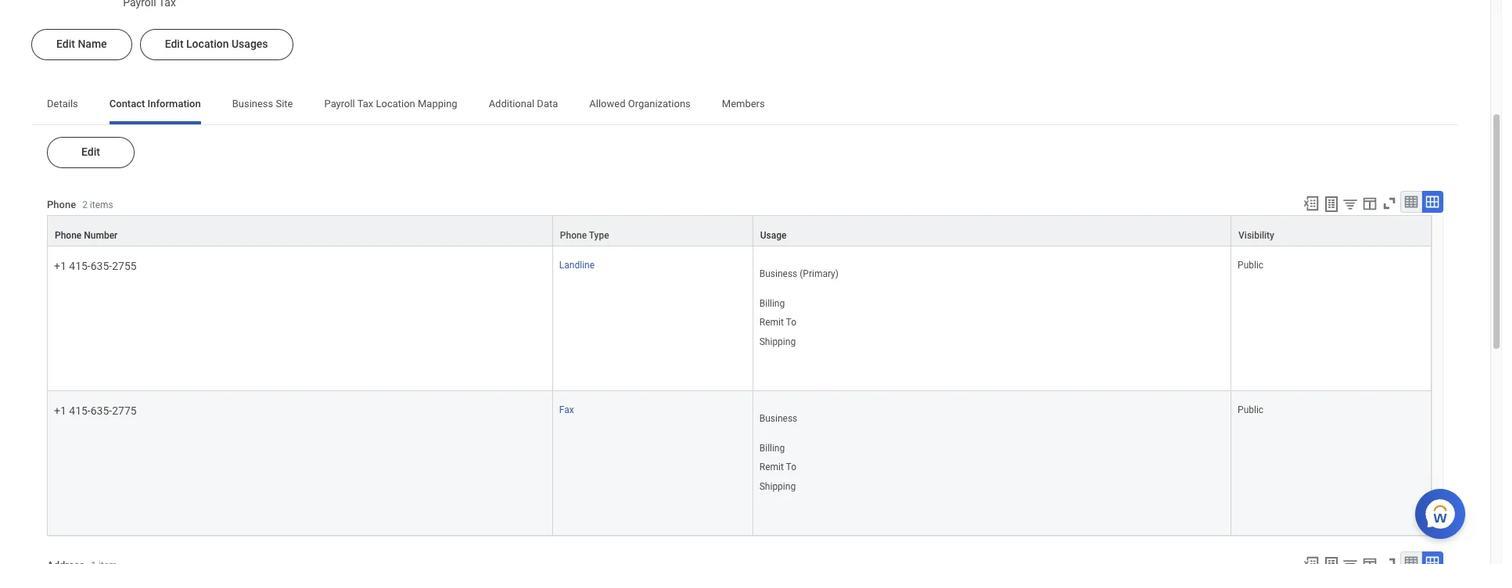 Task type: locate. For each thing, give the bounding box(es) containing it.
edit location usages button
[[140, 29, 293, 60]]

1 vertical spatial remit to element
[[760, 459, 797, 473]]

phone for phone number
[[55, 230, 82, 241]]

remit down business (primary)
[[760, 317, 784, 328]]

2 +1 from the top
[[54, 405, 66, 417]]

edit name
[[56, 37, 107, 50]]

remit inside +1 415-635-2755 row
[[760, 317, 784, 328]]

1 vertical spatial +1
[[54, 405, 66, 417]]

1 415- from the top
[[69, 260, 91, 272]]

1 remit from the top
[[760, 317, 784, 328]]

fullscreen image
[[1382, 195, 1399, 212], [1382, 556, 1399, 564]]

billing down the business element
[[760, 443, 785, 454]]

landline link
[[560, 257, 595, 271]]

remit
[[760, 317, 784, 328], [760, 462, 784, 473]]

0 vertical spatial select to filter grid data image
[[1342, 195, 1360, 212]]

items selected list down business (primary)
[[760, 295, 822, 351]]

+1 415-635-2775 row
[[47, 391, 1432, 536]]

1 vertical spatial remit
[[760, 462, 784, 473]]

2 shipping from the top
[[760, 482, 796, 492]]

1 vertical spatial public element
[[1238, 401, 1264, 416]]

1 635- from the top
[[91, 260, 112, 272]]

table image
[[1404, 194, 1420, 210], [1404, 555, 1420, 564]]

1 vertical spatial click to view/edit grid preferences image
[[1362, 556, 1379, 564]]

payroll tax location mapping
[[324, 98, 458, 109]]

1 vertical spatial public
[[1238, 405, 1264, 416]]

phone left the type
[[560, 230, 587, 241]]

2 public element from the top
[[1238, 401, 1264, 416]]

phone
[[47, 199, 76, 211], [55, 230, 82, 241], [560, 230, 587, 241]]

0 vertical spatial expand table image
[[1425, 194, 1441, 210]]

635- inside row
[[91, 405, 112, 417]]

billing down business (primary)
[[760, 298, 785, 309]]

row
[[47, 215, 1432, 246]]

billing
[[760, 298, 785, 309], [760, 443, 785, 454]]

0 vertical spatial 635-
[[91, 260, 112, 272]]

1 vertical spatial export to excel image
[[1303, 556, 1321, 564]]

1 to from the top
[[786, 317, 797, 328]]

business element
[[760, 410, 798, 424]]

phone inside popup button
[[55, 230, 82, 241]]

business for (primary)
[[760, 268, 798, 279]]

toolbar
[[1296, 191, 1444, 215], [1296, 552, 1444, 564]]

edit
[[56, 37, 75, 50], [165, 37, 184, 50], [81, 145, 100, 158]]

1 vertical spatial 415-
[[69, 405, 91, 417]]

shipping down business (primary)
[[760, 337, 796, 348]]

0 vertical spatial export to worksheets image
[[1323, 195, 1342, 214]]

to inside +1 415-635-2755 row
[[786, 317, 797, 328]]

shipping element for +1 415-635-2755
[[760, 334, 796, 348]]

1 vertical spatial location
[[376, 98, 415, 109]]

to down business (primary)
[[786, 317, 797, 328]]

0 vertical spatial billing
[[760, 298, 785, 309]]

415- inside row
[[69, 405, 91, 417]]

0 vertical spatial public
[[1238, 260, 1264, 271]]

415- for +1 415-635-2775
[[69, 405, 91, 417]]

+1 415-635-2755 row
[[47, 246, 1432, 391]]

0 vertical spatial table image
[[1404, 194, 1420, 210]]

1 vertical spatial business
[[760, 268, 798, 279]]

1 horizontal spatial edit
[[81, 145, 100, 158]]

to
[[786, 317, 797, 328], [786, 462, 797, 473]]

1 vertical spatial toolbar
[[1296, 552, 1444, 564]]

415- left 2775
[[69, 405, 91, 417]]

organizations
[[628, 98, 691, 109]]

0 vertical spatial remit to
[[760, 317, 797, 328]]

shipping element for +1 415-635-2775
[[760, 478, 796, 492]]

location left usages
[[186, 37, 229, 50]]

to for +1 415-635-2775
[[786, 462, 797, 473]]

0 vertical spatial public element
[[1238, 257, 1264, 271]]

1 vertical spatial billing element
[[760, 440, 785, 454]]

phone inside popup button
[[560, 230, 587, 241]]

items selected list inside +1 415-635-2755 row
[[760, 295, 822, 351]]

1 shipping from the top
[[760, 337, 796, 348]]

business
[[232, 98, 273, 109], [760, 268, 798, 279], [760, 413, 798, 424]]

1 remit to element from the top
[[760, 314, 797, 328]]

1 vertical spatial select to filter grid data image
[[1342, 557, 1360, 564]]

635-
[[91, 260, 112, 272], [91, 405, 112, 417]]

phone type button
[[553, 216, 753, 246]]

1 items selected list from the top
[[760, 295, 822, 351]]

select to filter grid data image
[[1342, 195, 1360, 212], [1342, 557, 1360, 564]]

0 vertical spatial shipping element
[[760, 334, 796, 348]]

1 vertical spatial to
[[786, 462, 797, 473]]

remit to down business (primary)
[[760, 317, 797, 328]]

shipping element
[[760, 334, 796, 348], [760, 478, 796, 492]]

remit to element for 2775
[[760, 459, 797, 473]]

2 635- from the top
[[91, 405, 112, 417]]

items selected list down the business element
[[760, 440, 822, 495]]

shipping for +1 415-635-2775
[[760, 482, 796, 492]]

+1 inside row
[[54, 405, 66, 417]]

billing inside +1 415-635-2755 row
[[760, 298, 785, 309]]

+1 for +1 415-635-2755
[[54, 260, 66, 272]]

billing element inside +1 415-635-2755 row
[[760, 295, 785, 309]]

2 public from the top
[[1238, 405, 1264, 416]]

0 horizontal spatial edit
[[56, 37, 75, 50]]

shipping
[[760, 337, 796, 348], [760, 482, 796, 492]]

shipping down the business element
[[760, 482, 796, 492]]

payroll
[[324, 98, 355, 109]]

+1 left 2775
[[54, 405, 66, 417]]

1 vertical spatial expand table image
[[1425, 555, 1441, 564]]

billing element
[[760, 295, 785, 309], [760, 440, 785, 454]]

tab list
[[31, 87, 1460, 124]]

items selected list
[[760, 295, 822, 351], [760, 440, 822, 495]]

1 horizontal spatial location
[[376, 98, 415, 109]]

billing inside +1 415-635-2775 row
[[760, 443, 785, 454]]

415- inside row
[[69, 260, 91, 272]]

tab list containing details
[[31, 87, 1460, 124]]

shipping inside +1 415-635-2775 row
[[760, 482, 796, 492]]

location
[[186, 37, 229, 50], [376, 98, 415, 109]]

to down the business element
[[786, 462, 797, 473]]

public element
[[1238, 257, 1264, 271], [1238, 401, 1264, 416]]

remit to element
[[760, 314, 797, 328], [760, 459, 797, 473]]

0 vertical spatial remit
[[760, 317, 784, 328]]

fax
[[560, 405, 574, 416]]

0 vertical spatial click to view/edit grid preferences image
[[1362, 195, 1379, 212]]

remit to
[[760, 317, 797, 328], [760, 462, 797, 473]]

1 billing element from the top
[[760, 295, 785, 309]]

landline
[[560, 260, 595, 271]]

415-
[[69, 260, 91, 272], [69, 405, 91, 417]]

0 vertical spatial items selected list
[[760, 295, 822, 351]]

0 vertical spatial location
[[186, 37, 229, 50]]

2 vertical spatial business
[[760, 413, 798, 424]]

business inside +1 415-635-2755 row
[[760, 268, 798, 279]]

remit to for +1 415-635-2755
[[760, 317, 797, 328]]

phone left number
[[55, 230, 82, 241]]

remit down the business element
[[760, 462, 784, 473]]

remit to down the business element
[[760, 462, 797, 473]]

public inside +1 415-635-2755 row
[[1238, 260, 1264, 271]]

edit left the name
[[56, 37, 75, 50]]

payroll tax element
[[123, 0, 176, 9]]

remit to element down the business element
[[760, 459, 797, 473]]

phone left the 2
[[47, 199, 76, 211]]

items selected list inside +1 415-635-2775 row
[[760, 440, 822, 495]]

export to worksheets image for "export to excel" icon related to the bottommost 'fullscreen' "image"
[[1323, 556, 1342, 564]]

0 vertical spatial toolbar
[[1296, 191, 1444, 215]]

remit to inside +1 415-635-2755 row
[[760, 317, 797, 328]]

remit to element down business (primary)
[[760, 314, 797, 328]]

2 billing from the top
[[760, 443, 785, 454]]

1 vertical spatial shipping
[[760, 482, 796, 492]]

2 remit to from the top
[[760, 462, 797, 473]]

0 vertical spatial fullscreen image
[[1382, 195, 1399, 212]]

mapping
[[418, 98, 458, 109]]

shipping element down business (primary)
[[760, 334, 796, 348]]

0 vertical spatial +1
[[54, 260, 66, 272]]

export to worksheets image
[[1323, 195, 1342, 214], [1323, 556, 1342, 564]]

remit to element for 2755
[[760, 314, 797, 328]]

635- for 2755
[[91, 260, 112, 272]]

2 shipping element from the top
[[760, 478, 796, 492]]

1 remit to from the top
[[760, 317, 797, 328]]

edit down payroll tax element
[[165, 37, 184, 50]]

phone 2 items
[[47, 199, 113, 211]]

billing element down the business element
[[760, 440, 785, 454]]

public
[[1238, 260, 1264, 271], [1238, 405, 1264, 416]]

+1
[[54, 260, 66, 272], [54, 405, 66, 417]]

remit to inside +1 415-635-2775 row
[[760, 462, 797, 473]]

location right tax
[[376, 98, 415, 109]]

0 vertical spatial shipping
[[760, 337, 796, 348]]

usages
[[232, 37, 268, 50]]

click to view/edit grid preferences image for the top 'fullscreen' "image"
[[1362, 195, 1379, 212]]

1 vertical spatial export to worksheets image
[[1323, 556, 1342, 564]]

to inside +1 415-635-2775 row
[[786, 462, 797, 473]]

business (primary) element
[[760, 265, 839, 279]]

415- for +1 415-635-2755
[[69, 260, 91, 272]]

415- down phone number
[[69, 260, 91, 272]]

0 horizontal spatial location
[[186, 37, 229, 50]]

select to filter grid data image for export to worksheets icon related to "export to excel" icon related to the bottommost 'fullscreen' "image"
[[1342, 557, 1360, 564]]

billing element down business (primary)
[[760, 295, 785, 309]]

shipping inside +1 415-635-2755 row
[[760, 337, 796, 348]]

items
[[90, 200, 113, 211]]

2 to from the top
[[786, 462, 797, 473]]

0 vertical spatial business
[[232, 98, 273, 109]]

expand table image
[[1425, 194, 1441, 210], [1425, 555, 1441, 564]]

2 items selected list from the top
[[760, 440, 822, 495]]

2 415- from the top
[[69, 405, 91, 417]]

remit inside +1 415-635-2775 row
[[760, 462, 784, 473]]

2 horizontal spatial edit
[[165, 37, 184, 50]]

0 vertical spatial 415-
[[69, 260, 91, 272]]

phone for phone 2 items
[[47, 199, 76, 211]]

0 vertical spatial to
[[786, 317, 797, 328]]

additional
[[489, 98, 535, 109]]

2 remit from the top
[[760, 462, 784, 473]]

1 public from the top
[[1238, 260, 1264, 271]]

1 vertical spatial shipping element
[[760, 478, 796, 492]]

+1 inside row
[[54, 260, 66, 272]]

1 shipping element from the top
[[760, 334, 796, 348]]

members
[[722, 98, 765, 109]]

allowed organizations
[[590, 98, 691, 109]]

1 +1 from the top
[[54, 260, 66, 272]]

1 billing from the top
[[760, 298, 785, 309]]

table image for the top 'fullscreen' "image"
[[1404, 194, 1420, 210]]

export to excel image
[[1303, 195, 1321, 212], [1303, 556, 1321, 564]]

click to view/edit grid preferences image
[[1362, 195, 1379, 212], [1362, 556, 1379, 564]]

635- inside row
[[91, 260, 112, 272]]

shipping element down the business element
[[760, 478, 796, 492]]

1 vertical spatial table image
[[1404, 555, 1420, 564]]

+1 down phone number
[[54, 260, 66, 272]]

select to filter grid data image for export to worksheets icon for "export to excel" icon for the top 'fullscreen' "image"
[[1342, 195, 1360, 212]]

0 vertical spatial export to excel image
[[1303, 195, 1321, 212]]

0 vertical spatial remit to element
[[760, 314, 797, 328]]

2 billing element from the top
[[760, 440, 785, 454]]

remit for +1 415-635-2755
[[760, 317, 784, 328]]

1 vertical spatial items selected list
[[760, 440, 822, 495]]

visibility
[[1239, 230, 1275, 241]]

1 vertical spatial 635-
[[91, 405, 112, 417]]

edit up the 2
[[81, 145, 100, 158]]

0 vertical spatial billing element
[[760, 295, 785, 309]]

+1 415-635-2775
[[54, 405, 137, 417]]

billing for billing element within the +1 415-635-2755 row
[[760, 298, 785, 309]]

edit location usages
[[165, 37, 268, 50]]

edit for edit name
[[56, 37, 75, 50]]

2 remit to element from the top
[[760, 459, 797, 473]]

phone number
[[55, 230, 118, 241]]

usage button
[[754, 216, 1231, 246]]

1 vertical spatial remit to
[[760, 462, 797, 473]]

1 vertical spatial billing
[[760, 443, 785, 454]]

public inside +1 415-635-2775 row
[[1238, 405, 1264, 416]]



Task type: vqa. For each thing, say whether or not it's contained in the screenshot.
Usage popup button
yes



Task type: describe. For each thing, give the bounding box(es) containing it.
business (primary)
[[760, 268, 839, 279]]

+1 415-635-2755
[[54, 260, 137, 272]]

phone number button
[[48, 216, 553, 246]]

public for first the public element from the top
[[1238, 260, 1264, 271]]

2
[[82, 200, 88, 211]]

usage
[[761, 230, 787, 241]]

1 vertical spatial fullscreen image
[[1382, 556, 1399, 564]]

site
[[276, 98, 293, 109]]

export to worksheets image for "export to excel" icon for the top 'fullscreen' "image"
[[1323, 195, 1342, 214]]

public for 1st the public element from the bottom
[[1238, 405, 1264, 416]]

click to view/edit grid preferences image for the bottommost 'fullscreen' "image"
[[1362, 556, 1379, 564]]

+1 for +1 415-635-2775
[[54, 405, 66, 417]]

business inside +1 415-635-2775 row
[[760, 413, 798, 424]]

2755
[[112, 260, 137, 272]]

contact information
[[109, 98, 201, 109]]

row containing phone number
[[47, 215, 1432, 246]]

details
[[47, 98, 78, 109]]

name
[[78, 37, 107, 50]]

to for +1 415-635-2755
[[786, 317, 797, 328]]

table image for the bottommost 'fullscreen' "image"
[[1404, 555, 1420, 564]]

expand table image for top toolbar
[[1425, 194, 1441, 210]]

visibility button
[[1232, 216, 1432, 246]]

expand table image for bottommost toolbar
[[1425, 555, 1441, 564]]

fax link
[[560, 401, 574, 416]]

phone type
[[560, 230, 609, 241]]

additional data
[[489, 98, 558, 109]]

number
[[84, 230, 118, 241]]

phone for phone type
[[560, 230, 587, 241]]

items selected list for +1 415-635-2755
[[760, 295, 822, 351]]

shipping for +1 415-635-2755
[[760, 337, 796, 348]]

edit for edit location usages
[[165, 37, 184, 50]]

remit for +1 415-635-2775
[[760, 462, 784, 473]]

billing element inside +1 415-635-2775 row
[[760, 440, 785, 454]]

tax
[[357, 98, 374, 109]]

data
[[537, 98, 558, 109]]

billing for billing element inside +1 415-635-2775 row
[[760, 443, 785, 454]]

remit to for +1 415-635-2775
[[760, 462, 797, 473]]

location inside edit location usages button
[[186, 37, 229, 50]]

export to excel image for the top 'fullscreen' "image"
[[1303, 195, 1321, 212]]

2775
[[112, 405, 137, 417]]

business for site
[[232, 98, 273, 109]]

(primary)
[[800, 268, 839, 279]]

type
[[589, 230, 609, 241]]

allowed
[[590, 98, 626, 109]]

1 public element from the top
[[1238, 257, 1264, 271]]

items selected list for +1 415-635-2775
[[760, 440, 822, 495]]

information
[[148, 98, 201, 109]]

contact
[[109, 98, 145, 109]]

edit name button
[[31, 29, 132, 60]]

635- for 2775
[[91, 405, 112, 417]]

export to excel image for the bottommost 'fullscreen' "image"
[[1303, 556, 1321, 564]]

business site
[[232, 98, 293, 109]]

edit button
[[47, 137, 135, 168]]



